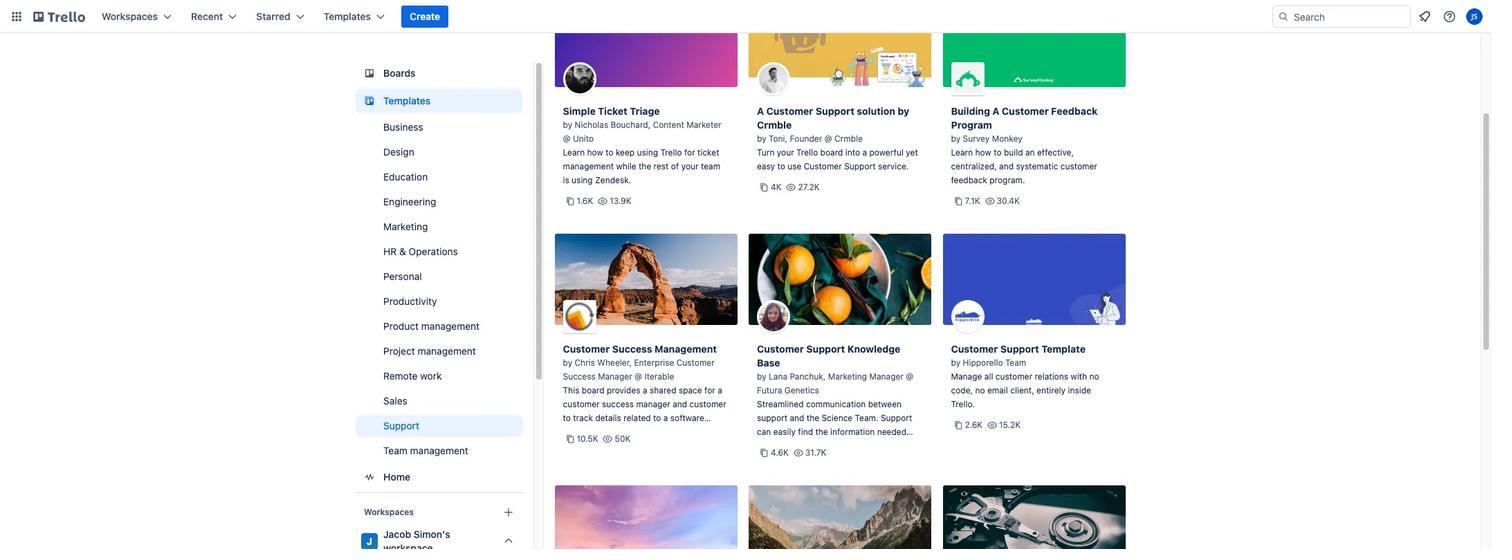 Task type: locate. For each thing, give the bounding box(es) containing it.
1 horizontal spatial trello
[[797, 147, 818, 158]]

to left build
[[994, 147, 1002, 158]]

deployment.
[[563, 427, 612, 438]]

0 horizontal spatial success
[[563, 372, 596, 382]]

templates up business
[[383, 95, 430, 107]]

0 horizontal spatial team
[[383, 445, 407, 457]]

template board image
[[361, 93, 378, 109]]

customer up toni, on the top of the page
[[767, 105, 814, 117]]

customer up the track in the bottom of the page
[[563, 399, 600, 410]]

support up needed
[[881, 413, 913, 424]]

manager inside customer success management by chris wheeler, enterprise customer success manager @ iterable this board provides a shared space for a customer success manager and customer to track details related to a software deployment.
[[598, 372, 633, 382]]

the up request
[[816, 427, 828, 438]]

support up hipporello
[[1001, 343, 1040, 355]]

how down unito
[[587, 147, 604, 158]]

remote work link
[[356, 366, 522, 388]]

using up 1.6k
[[572, 175, 593, 186]]

1 horizontal spatial workspaces
[[364, 507, 414, 518]]

nicholas bouchard, content marketer @ unito image
[[563, 62, 596, 96]]

crmble
[[757, 119, 792, 131], [835, 134, 863, 144]]

how
[[587, 147, 604, 158], [976, 147, 992, 158]]

0 vertical spatial success
[[613, 343, 653, 355]]

and up program.
[[1000, 161, 1014, 172]]

by left survey
[[952, 134, 961, 144]]

the down information
[[852, 441, 865, 451]]

1 trello from the left
[[661, 147, 682, 158]]

information
[[831, 427, 875, 438]]

workspace
[[383, 543, 433, 550]]

yet
[[906, 147, 919, 158]]

marketing up &
[[383, 221, 428, 233]]

science down needed
[[867, 441, 898, 451]]

marketer
[[687, 120, 722, 130]]

for inside simple ticket triage by nicholas bouchard, content marketer @ unito learn how to keep using trello for ticket management while the rest of your team is using zendesk.
[[685, 147, 696, 158]]

management inside simple ticket triage by nicholas bouchard, content marketer @ unito learn how to keep using trello for ticket management while the rest of your team is using zendesk.
[[563, 161, 614, 172]]

a inside building a customer feedback program by survey monkey learn how to build an effective, centralized, and systematic customer feedback program.
[[993, 105, 1000, 117]]

trello up of
[[661, 147, 682, 158]]

science down communication
[[822, 413, 853, 424]]

unito
[[573, 134, 594, 144]]

manager inside customer support knowledge base by lana panchuk, marketing manager @ futura genetics streamlined communication between support and the science team. support can easily find the information needed and submit a request to the science team in case there is a necessity.
[[870, 372, 904, 382]]

0 vertical spatial workspaces
[[102, 10, 158, 22]]

by inside customer success management by chris wheeler, enterprise customer success manager @ iterable this board provides a shared space for a customer success manager and customer to track details related to a software deployment.
[[563, 358, 573, 368]]

customer up hipporello
[[952, 343, 999, 355]]

@ left unito
[[563, 134, 571, 144]]

0 horizontal spatial workspaces
[[102, 10, 158, 22]]

the inside simple ticket triage by nicholas bouchard, content marketer @ unito learn how to keep using trello for ticket management while the rest of your team is using zendesk.
[[639, 161, 652, 172]]

systematic
[[1017, 161, 1059, 172]]

easy
[[757, 161, 775, 172]]

@
[[563, 134, 571, 144], [825, 134, 833, 144], [635, 372, 643, 382], [906, 372, 914, 382]]

there
[[787, 455, 808, 465]]

in
[[757, 455, 764, 465]]

by down 'base'
[[757, 372, 767, 382]]

manager down "wheeler," on the left
[[598, 372, 633, 382]]

learn inside building a customer feedback program by survey monkey learn how to build an effective, centralized, and systematic customer feedback program.
[[952, 147, 974, 158]]

using up rest
[[637, 147, 658, 158]]

@ left manage
[[906, 372, 914, 382]]

productivity
[[383, 296, 437, 307]]

manager
[[637, 399, 671, 410]]

crmble up toni, on the top of the page
[[757, 119, 792, 131]]

chris wheeler, enterprise customer success manager @ iterable image
[[563, 300, 596, 334]]

product management link
[[356, 316, 522, 338]]

and inside building a customer feedback program by survey monkey learn how to build an effective, centralized, and systematic customer feedback program.
[[1000, 161, 1014, 172]]

1 vertical spatial your
[[682, 161, 699, 172]]

support inside customer support template by hipporello team manage all customer relations with no code, no email client, entirely inside trello.
[[1001, 343, 1040, 355]]

into
[[846, 147, 861, 158]]

1 horizontal spatial no
[[1090, 372, 1100, 382]]

search image
[[1279, 11, 1290, 22]]

and
[[1000, 161, 1014, 172], [673, 399, 688, 410], [790, 413, 805, 424], [757, 441, 772, 451]]

1 learn from the left
[[563, 147, 585, 158]]

1 vertical spatial board
[[582, 386, 605, 396]]

project management link
[[356, 341, 522, 363]]

the up 'find'
[[807, 413, 820, 424]]

1 vertical spatial no
[[976, 386, 986, 396]]

a right into
[[863, 147, 868, 158]]

a up manager at the left
[[643, 386, 648, 396]]

management down product management link
[[417, 345, 476, 357]]

manager up 'between'
[[870, 372, 904, 382]]

sales link
[[356, 390, 522, 413]]

no
[[1090, 372, 1100, 382], [976, 386, 986, 396]]

no down all
[[976, 386, 986, 396]]

for left the ticket
[[685, 147, 696, 158]]

customer
[[1061, 161, 1098, 172], [996, 372, 1033, 382], [563, 399, 600, 410], [690, 399, 727, 410]]

2 how from the left
[[976, 147, 992, 158]]

management down unito
[[563, 161, 614, 172]]

personal link
[[356, 266, 522, 288]]

1 vertical spatial marketing
[[828, 372, 868, 382]]

team management
[[383, 445, 468, 457]]

1 horizontal spatial board
[[821, 147, 844, 158]]

7.1k
[[965, 196, 981, 206]]

by right solution
[[898, 105, 910, 117]]

support down into
[[845, 161, 876, 172]]

this
[[563, 386, 580, 396]]

customer up 'monkey'
[[1002, 105, 1049, 117]]

project
[[383, 345, 415, 357]]

hr & operations
[[383, 246, 458, 258]]

triage
[[630, 105, 660, 117]]

learn down unito
[[563, 147, 585, 158]]

1 vertical spatial workspaces
[[364, 507, 414, 518]]

chris
[[575, 358, 595, 368]]

1 horizontal spatial your
[[777, 147, 795, 158]]

marketing up communication
[[828, 372, 868, 382]]

1 manager from the left
[[598, 372, 633, 382]]

1 horizontal spatial templates
[[383, 95, 430, 107]]

board
[[821, 147, 844, 158], [582, 386, 605, 396]]

a down toni, founder @ crmble icon
[[757, 105, 764, 117]]

boards
[[383, 67, 415, 79]]

no right with
[[1090, 372, 1100, 382]]

feedback
[[1052, 105, 1098, 117]]

team up home
[[383, 445, 407, 457]]

by down simple
[[563, 120, 573, 130]]

@ inside customer success management by chris wheeler, enterprise customer success manager @ iterable this board provides a shared space for a customer success manager and customer to track details related to a software deployment.
[[635, 372, 643, 382]]

learn inside simple ticket triage by nicholas bouchard, content marketer @ unito learn how to keep using trello for ticket management while the rest of your team is using zendesk.
[[563, 147, 585, 158]]

0 horizontal spatial science
[[822, 413, 853, 424]]

remote
[[383, 370, 417, 382]]

board inside a customer support solution by crmble by toni, founder @ crmble turn your trello board into a powerful yet easy to use customer support service.
[[821, 147, 844, 158]]

education
[[383, 171, 428, 183]]

with
[[1071, 372, 1088, 382]]

design
[[383, 146, 414, 158]]

1 horizontal spatial a
[[993, 105, 1000, 117]]

your down toni, on the top of the page
[[777, 147, 795, 158]]

0 vertical spatial for
[[685, 147, 696, 158]]

learn
[[563, 147, 585, 158], [952, 147, 974, 158]]

science
[[822, 413, 853, 424], [867, 441, 898, 451]]

to up "necessity."
[[842, 441, 850, 451]]

your
[[777, 147, 795, 158], [682, 161, 699, 172]]

to inside simple ticket triage by nicholas bouchard, content marketer @ unito learn how to keep using trello for ticket management while the rest of your team is using zendesk.
[[606, 147, 614, 158]]

customer inside customer support template by hipporello team manage all customer relations with no code, no email client, entirely inside trello.
[[996, 372, 1033, 382]]

genetics
[[785, 386, 820, 396]]

sales
[[383, 395, 407, 407]]

while
[[616, 161, 637, 172]]

1 horizontal spatial science
[[867, 441, 898, 451]]

@ up provides
[[635, 372, 643, 382]]

1 horizontal spatial marketing
[[828, 372, 868, 382]]

0 horizontal spatial your
[[682, 161, 699, 172]]

support link
[[356, 415, 522, 438]]

team inside customer support knowledge base by lana panchuk, marketing manager @ futura genetics streamlined communication between support and the science team. support can easily find the information needed and submit a request to the science team in case there is a necessity.
[[901, 441, 922, 451]]

management for project management
[[417, 345, 476, 357]]

1 horizontal spatial using
[[637, 147, 658, 158]]

customer support knowledge base by lana panchuk, marketing manager @ futura genetics streamlined communication between support and the science team. support can easily find the information needed and submit a request to the science team in case there is a necessity.
[[757, 343, 922, 465]]

by inside customer support knowledge base by lana panchuk, marketing manager @ futura genetics streamlined communication between support and the science team. support can easily find the information needed and submit a request to the science team in case there is a necessity.
[[757, 372, 767, 382]]

how inside building a customer feedback program by survey monkey learn how to build an effective, centralized, and systematic customer feedback program.
[[976, 147, 992, 158]]

use
[[788, 161, 802, 172]]

panchuk,
[[790, 372, 826, 382]]

for inside customer success management by chris wheeler, enterprise customer success manager @ iterable this board provides a shared space for a customer success manager and customer to track details related to a software deployment.
[[705, 386, 716, 396]]

1 vertical spatial is
[[810, 455, 816, 465]]

0 horizontal spatial learn
[[563, 147, 585, 158]]

1 horizontal spatial is
[[810, 455, 816, 465]]

1 horizontal spatial manager
[[870, 372, 904, 382]]

0 notifications image
[[1417, 8, 1434, 25]]

hipporello
[[963, 358, 1004, 368]]

code,
[[952, 386, 973, 396]]

a
[[757, 105, 764, 117], [993, 105, 1000, 117]]

request
[[810, 441, 840, 451]]

management down support link
[[410, 445, 468, 457]]

1 horizontal spatial team
[[901, 441, 922, 451]]

1 vertical spatial science
[[867, 441, 898, 451]]

product management
[[383, 321, 480, 332]]

and down can at the bottom
[[757, 441, 772, 451]]

personal
[[383, 271, 422, 282]]

to down manager at the left
[[654, 413, 661, 424]]

a right building
[[993, 105, 1000, 117]]

1 vertical spatial templates
[[383, 95, 430, 107]]

your right of
[[682, 161, 699, 172]]

success up "wheeler," on the left
[[613, 343, 653, 355]]

board image
[[361, 65, 378, 82]]

by left chris
[[563, 358, 573, 368]]

trello down founder
[[797, 147, 818, 158]]

crmble up into
[[835, 134, 863, 144]]

workspaces inside popup button
[[102, 10, 158, 22]]

home
[[383, 471, 410, 483]]

management down productivity link
[[421, 321, 480, 332]]

0 horizontal spatial marketing
[[383, 221, 428, 233]]

simon's
[[414, 529, 450, 541]]

2 trello from the left
[[797, 147, 818, 158]]

the left rest
[[639, 161, 652, 172]]

1 horizontal spatial for
[[705, 386, 716, 396]]

j
[[366, 536, 372, 548]]

is inside simple ticket triage by nicholas bouchard, content marketer @ unito learn how to keep using trello for ticket management while the rest of your team is using zendesk.
[[563, 175, 570, 186]]

0 horizontal spatial using
[[572, 175, 593, 186]]

2 manager from the left
[[870, 372, 904, 382]]

for
[[685, 147, 696, 158], [705, 386, 716, 396]]

track
[[573, 413, 593, 424]]

team up "client,"
[[1006, 358, 1027, 368]]

0 vertical spatial science
[[822, 413, 853, 424]]

shared
[[650, 386, 677, 396]]

management for product management
[[421, 321, 480, 332]]

Search field
[[1290, 6, 1411, 27]]

10.5k
[[577, 434, 599, 444]]

open information menu image
[[1443, 10, 1457, 24]]

by up manage
[[952, 358, 961, 368]]

productivity link
[[356, 291, 522, 313]]

1 horizontal spatial learn
[[952, 147, 974, 158]]

centralized,
[[952, 161, 997, 172]]

is left 'zendesk.'
[[563, 175, 570, 186]]

survey monkey image
[[952, 62, 985, 96]]

0 vertical spatial board
[[821, 147, 844, 158]]

0 vertical spatial your
[[777, 147, 795, 158]]

how down survey
[[976, 147, 992, 158]]

2 horizontal spatial team
[[1006, 358, 1027, 368]]

0 horizontal spatial manager
[[598, 372, 633, 382]]

for right space
[[705, 386, 716, 396]]

1 vertical spatial for
[[705, 386, 716, 396]]

2 learn from the left
[[952, 147, 974, 158]]

0 horizontal spatial is
[[563, 175, 570, 186]]

toni, founder @ crmble image
[[757, 62, 791, 96]]

customer
[[767, 105, 814, 117], [1002, 105, 1049, 117], [804, 161, 842, 172], [563, 343, 610, 355], [757, 343, 804, 355], [952, 343, 999, 355], [677, 358, 715, 368]]

to left use
[[778, 161, 786, 172]]

board left into
[[821, 147, 844, 158]]

1.6k
[[577, 196, 594, 206]]

0 horizontal spatial trello
[[661, 147, 682, 158]]

lana panchuk, marketing manager @ futura genetics image
[[757, 300, 791, 334]]

can
[[757, 427, 771, 438]]

1 a from the left
[[757, 105, 764, 117]]

a inside a customer support solution by crmble by toni, founder @ crmble turn your trello board into a powerful yet easy to use customer support service.
[[757, 105, 764, 117]]

knowledge
[[848, 343, 901, 355]]

0 horizontal spatial templates
[[324, 10, 371, 22]]

customer success management by chris wheeler, enterprise customer success manager @ iterable this board provides a shared space for a customer success manager and customer to track details related to a software deployment.
[[563, 343, 727, 438]]

lana
[[769, 372, 788, 382]]

0 horizontal spatial crmble
[[757, 119, 792, 131]]

templates up board icon
[[324, 10, 371, 22]]

0 horizontal spatial a
[[757, 105, 764, 117]]

0 horizontal spatial for
[[685, 147, 696, 158]]

using
[[637, 147, 658, 158], [572, 175, 593, 186]]

2 a from the left
[[993, 105, 1000, 117]]

0 horizontal spatial board
[[582, 386, 605, 396]]

customer up "client,"
[[996, 372, 1033, 382]]

1 horizontal spatial how
[[976, 147, 992, 158]]

50k
[[615, 434, 631, 444]]

0 vertical spatial templates
[[324, 10, 371, 22]]

@ inside simple ticket triage by nicholas bouchard, content marketer @ unito learn how to keep using trello for ticket management while the rest of your team is using zendesk.
[[563, 134, 571, 144]]

0 horizontal spatial how
[[587, 147, 604, 158]]

1 vertical spatial crmble
[[835, 134, 863, 144]]

a down request
[[819, 455, 823, 465]]

a down 'find'
[[803, 441, 808, 451]]

learn up centralized,
[[952, 147, 974, 158]]

1 how from the left
[[587, 147, 604, 158]]

marketing link
[[356, 216, 522, 238]]

1 horizontal spatial success
[[613, 343, 653, 355]]

success down chris
[[563, 372, 596, 382]]

4k
[[771, 182, 782, 192]]

by inside building a customer feedback program by survey monkey learn how to build an effective, centralized, and systematic customer feedback program.
[[952, 134, 961, 144]]

hr
[[383, 246, 397, 258]]

team down needed
[[901, 441, 922, 451]]

board right this
[[582, 386, 605, 396]]

is right there
[[810, 455, 816, 465]]

starred
[[256, 10, 291, 22]]

0 vertical spatial is
[[563, 175, 570, 186]]

building
[[952, 105, 991, 117]]

and up software
[[673, 399, 688, 410]]

0 vertical spatial using
[[637, 147, 658, 158]]

wheeler,
[[598, 358, 632, 368]]

a down manager at the left
[[664, 413, 668, 424]]

27.2k
[[799, 182, 820, 192]]

2.6k
[[965, 420, 983, 431]]

email
[[988, 386, 1009, 396]]

starred button
[[248, 6, 313, 28]]

customer down effective, at the top right of page
[[1061, 161, 1098, 172]]

boards link
[[356, 61, 522, 86]]

customer up 'base'
[[757, 343, 804, 355]]

@ right founder
[[825, 134, 833, 144]]

to left the keep
[[606, 147, 614, 158]]



Task type: vqa. For each thing, say whether or not it's contained in the screenshot.


Task type: describe. For each thing, give the bounding box(es) containing it.
nicholas
[[575, 120, 609, 130]]

support down sales
[[383, 420, 419, 432]]

base
[[757, 357, 781, 369]]

board inside customer success management by chris wheeler, enterprise customer success manager @ iterable this board provides a shared space for a customer success manager and customer to track details related to a software deployment.
[[582, 386, 605, 396]]

submit
[[774, 441, 801, 451]]

your inside a customer support solution by crmble by toni, founder @ crmble turn your trello board into a powerful yet easy to use customer support service.
[[777, 147, 795, 158]]

1 vertical spatial success
[[563, 372, 596, 382]]

to inside building a customer feedback program by survey monkey learn how to build an effective, centralized, and systematic customer feedback program.
[[994, 147, 1002, 158]]

management
[[655, 343, 717, 355]]

education link
[[356, 166, 522, 188]]

necessity.
[[826, 455, 865, 465]]

0 vertical spatial crmble
[[757, 119, 792, 131]]

support
[[757, 413, 788, 424]]

between
[[869, 399, 902, 410]]

trello inside simple ticket triage by nicholas bouchard, content marketer @ unito learn how to keep using trello for ticket management while the rest of your team is using zendesk.
[[661, 147, 682, 158]]

customer down space
[[690, 399, 727, 410]]

30.4k
[[997, 196, 1020, 206]]

details
[[596, 413, 622, 424]]

how inside simple ticket triage by nicholas bouchard, content marketer @ unito learn how to keep using trello for ticket management while the rest of your team is using zendesk.
[[587, 147, 604, 158]]

inside
[[1069, 386, 1092, 396]]

solution
[[857, 105, 896, 117]]

and inside customer success management by chris wheeler, enterprise customer success manager @ iterable this board provides a shared space for a customer success manager and customer to track details related to a software deployment.
[[673, 399, 688, 410]]

4.6k
[[771, 448, 789, 458]]

create button
[[402, 6, 449, 28]]

a right space
[[718, 386, 723, 396]]

team
[[701, 161, 721, 172]]

1 horizontal spatial crmble
[[835, 134, 863, 144]]

13.9k
[[610, 196, 632, 206]]

product
[[383, 321, 419, 332]]

feedback
[[952, 175, 988, 186]]

home link
[[356, 465, 522, 490]]

templates link
[[356, 89, 522, 114]]

primary element
[[0, 0, 1492, 33]]

@ inside customer support knowledge base by lana panchuk, marketing manager @ futura genetics streamlined communication between support and the science team. support can easily find the information needed and submit a request to the science team in case there is a necessity.
[[906, 372, 914, 382]]

1 vertical spatial using
[[572, 175, 593, 186]]

create
[[410, 10, 440, 22]]

space
[[679, 386, 702, 396]]

customer inside building a customer feedback program by survey monkey learn how to build an effective, centralized, and systematic customer feedback program.
[[1061, 161, 1098, 172]]

a customer support solution by crmble by toni, founder @ crmble turn your trello board into a powerful yet easy to use customer support service.
[[757, 105, 919, 172]]

your inside simple ticket triage by nicholas bouchard, content marketer @ unito learn how to keep using trello for ticket management while the rest of your team is using zendesk.
[[682, 161, 699, 172]]

templates button
[[315, 6, 393, 28]]

a inside a customer support solution by crmble by toni, founder @ crmble turn your trello board into a powerful yet easy to use customer support service.
[[863, 147, 868, 158]]

customer support template by hipporello team manage all customer relations with no code, no email client, entirely inside trello.
[[952, 343, 1100, 410]]

survey
[[963, 134, 990, 144]]

related
[[624, 413, 651, 424]]

customer up chris
[[563, 343, 610, 355]]

marketing inside customer support knowledge base by lana panchuk, marketing manager @ futura genetics streamlined communication between support and the science team. support can easily find the information needed and submit a request to the science team in case there is a necessity.
[[828, 372, 868, 382]]

15.2k
[[1000, 420, 1021, 431]]

service.
[[878, 161, 909, 172]]

turn
[[757, 147, 775, 158]]

manage
[[952, 372, 983, 382]]

zendesk.
[[595, 175, 632, 186]]

template
[[1042, 343, 1086, 355]]

0 vertical spatial marketing
[[383, 221, 428, 233]]

create a workspace image
[[500, 505, 517, 521]]

program.
[[990, 175, 1026, 186]]

management for team management
[[410, 445, 468, 457]]

design link
[[356, 141, 522, 163]]

&
[[399, 246, 406, 258]]

team inside customer support template by hipporello team manage all customer relations with no code, no email client, entirely inside trello.
[[1006, 358, 1027, 368]]

customer down management
[[677, 358, 715, 368]]

rest
[[654, 161, 669, 172]]

jacob simon's workspace
[[383, 529, 450, 550]]

hipporello team image
[[952, 300, 985, 334]]

and up 'find'
[[790, 413, 805, 424]]

templates inside dropdown button
[[324, 10, 371, 22]]

support up founder
[[816, 105, 855, 117]]

customer inside customer support knowledge base by lana panchuk, marketing manager @ futura genetics streamlined communication between support and the science team. support can easily find the information needed and submit a request to the science team in case there is a necessity.
[[757, 343, 804, 355]]

by up turn
[[757, 134, 767, 144]]

jacob simon (jacobsimon16) image
[[1467, 8, 1484, 25]]

to inside a customer support solution by crmble by toni, founder @ crmble turn your trello board into a powerful yet easy to use customer support service.
[[778, 161, 786, 172]]

home image
[[361, 469, 378, 486]]

jacob
[[383, 529, 411, 541]]

0 horizontal spatial no
[[976, 386, 986, 396]]

workspaces button
[[93, 6, 180, 28]]

is inside customer support knowledge base by lana panchuk, marketing manager @ futura genetics streamlined communication between support and the science team. support can easily find the information needed and submit a request to the science team in case there is a necessity.
[[810, 455, 816, 465]]

support up 'panchuk,'
[[807, 343, 846, 355]]

customer inside building a customer feedback program by survey monkey learn how to build an effective, centralized, and systematic customer feedback program.
[[1002, 105, 1049, 117]]

find
[[798, 427, 813, 438]]

business
[[383, 121, 423, 133]]

program
[[952, 119, 993, 131]]

by inside simple ticket triage by nicholas bouchard, content marketer @ unito learn how to keep using trello for ticket management while the rest of your team is using zendesk.
[[563, 120, 573, 130]]

an
[[1026, 147, 1035, 158]]

team management link
[[356, 440, 522, 462]]

simple
[[563, 105, 596, 117]]

hr & operations link
[[356, 241, 522, 263]]

by inside customer support template by hipporello team manage all customer relations with no code, no email client, entirely inside trello.
[[952, 358, 961, 368]]

31.7k
[[806, 448, 827, 458]]

team.
[[855, 413, 879, 424]]

monkey
[[993, 134, 1023, 144]]

trello inside a customer support solution by crmble by toni, founder @ crmble turn your trello board into a powerful yet easy to use customer support service.
[[797, 147, 818, 158]]

@ inside a customer support solution by crmble by toni, founder @ crmble turn your trello board into a powerful yet easy to use customer support service.
[[825, 134, 833, 144]]

ticket
[[698, 147, 720, 158]]

futura
[[757, 386, 783, 396]]

bouchard,
[[611, 120, 651, 130]]

powerful
[[870, 147, 904, 158]]

client,
[[1011, 386, 1035, 396]]

customer inside customer support template by hipporello team manage all customer relations with no code, no email client, entirely inside trello.
[[952, 343, 999, 355]]

engineering
[[383, 196, 436, 208]]

effective,
[[1038, 147, 1074, 158]]

work
[[420, 370, 442, 382]]

0 vertical spatial no
[[1090, 372, 1100, 382]]

all
[[985, 372, 994, 382]]

back to home image
[[33, 6, 85, 28]]

to left the track in the bottom of the page
[[563, 413, 571, 424]]

ticket
[[598, 105, 628, 117]]

enterprise
[[634, 358, 675, 368]]

operations
[[409, 246, 458, 258]]

customer up "27.2k" at the right of page
[[804, 161, 842, 172]]

success
[[602, 399, 634, 410]]

founder
[[790, 134, 823, 144]]

to inside customer support knowledge base by lana panchuk, marketing manager @ futura genetics streamlined communication between support and the science team. support can easily find the information needed and submit a request to the science team in case there is a necessity.
[[842, 441, 850, 451]]

recent
[[191, 10, 223, 22]]

remote work
[[383, 370, 442, 382]]

recent button
[[183, 6, 245, 28]]

project management
[[383, 345, 476, 357]]



